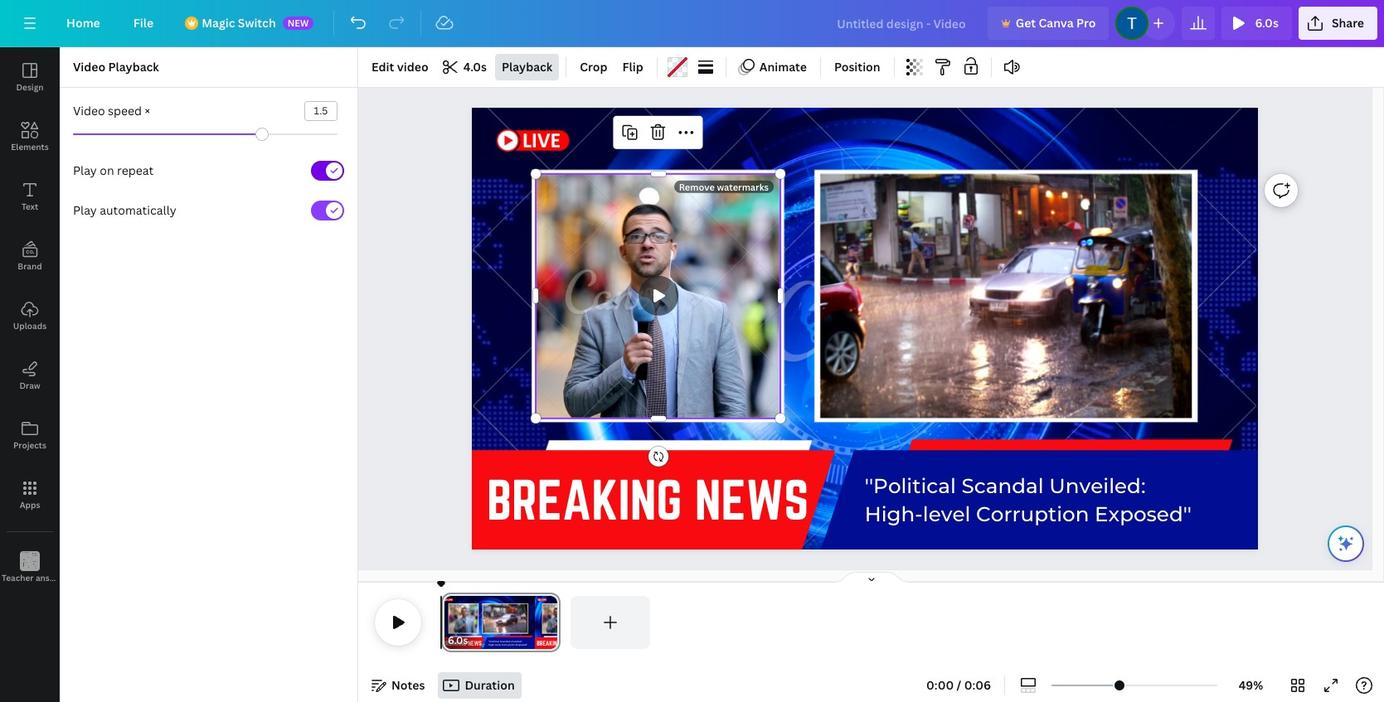 Task type: vqa. For each thing, say whether or not it's contained in the screenshot.
Uploads
yes



Task type: locate. For each thing, give the bounding box(es) containing it.
uploads
[[13, 320, 47, 332]]

1 vertical spatial 6.0s button
[[448, 633, 468, 650]]

repeat
[[117, 163, 154, 178]]

6.0s left page title text box
[[448, 634, 468, 648]]

new
[[288, 17, 309, 29]]

apps button
[[0, 465, 60, 525]]

/
[[957, 678, 962, 694]]

1 horizontal spatial 6.0s button
[[1222, 7, 1292, 40]]

brand button
[[0, 226, 60, 286]]

draw
[[19, 380, 40, 392]]

playback button
[[495, 54, 559, 80]]

0 vertical spatial play
[[73, 163, 97, 178]]

1 horizontal spatial 6.0s
[[1256, 15, 1279, 31]]

video down home link
[[73, 59, 105, 75]]

home
[[66, 15, 100, 31]]

0 horizontal spatial 6.0s button
[[448, 633, 468, 650]]

design button
[[0, 47, 60, 107]]

animate
[[760, 59, 807, 75]]

play
[[73, 163, 97, 178], [73, 202, 97, 218]]

playback down file "popup button"
[[108, 59, 159, 75]]

apps
[[20, 499, 40, 511]]

2 playback from the left
[[502, 59, 553, 75]]

playback inside popup button
[[502, 59, 553, 75]]

side panel tab list
[[0, 47, 84, 598]]

video for video speed ×
[[73, 103, 105, 119]]

get canva pro button
[[988, 7, 1110, 40]]

video playback element
[[60, 88, 373, 241]]

1 video from the top
[[73, 59, 105, 75]]

play left on
[[73, 163, 97, 178]]

play down play on repeat on the top left
[[73, 202, 97, 218]]

scandal
[[962, 474, 1044, 498]]

duration button
[[438, 673, 522, 699]]

automatically
[[100, 202, 176, 218]]

share
[[1332, 15, 1365, 31]]

1 vertical spatial video
[[73, 103, 105, 119]]

0 vertical spatial 6.0s
[[1256, 15, 1279, 31]]

49%
[[1239, 678, 1264, 694]]

unveiled:
[[1050, 474, 1146, 498]]

corruption
[[977, 502, 1090, 527]]

Page title text field
[[475, 633, 482, 650]]

6.0s
[[1256, 15, 1279, 31], [448, 634, 468, 648]]

draw button
[[0, 346, 60, 406]]

playback
[[108, 59, 159, 75], [502, 59, 553, 75]]

6.0s inside button
[[1256, 15, 1279, 31]]

0:00 / 0:06
[[927, 678, 991, 694]]

video
[[73, 59, 105, 75], [73, 103, 105, 119]]

1 horizontal spatial playback
[[502, 59, 553, 75]]

playback right the 4.0s
[[502, 59, 553, 75]]

6.0s button
[[1222, 7, 1292, 40], [448, 633, 468, 650]]

remove watermarks button
[[674, 181, 774, 193]]

6.0s button left page title text box
[[448, 633, 468, 650]]

remove watermarks
[[679, 181, 769, 193]]

6.0s button left share dropdown button
[[1222, 7, 1292, 40]]

0 horizontal spatial playback
[[108, 59, 159, 75]]

0 vertical spatial video
[[73, 59, 105, 75]]

2 play from the top
[[73, 202, 97, 218]]

trimming, end edge slider
[[546, 597, 561, 650]]

main menu bar
[[0, 0, 1385, 47]]

canva assistant image
[[1337, 534, 1356, 554]]

home link
[[53, 7, 113, 40]]

news
[[695, 470, 809, 530]]

canva
[[1039, 15, 1074, 31]]

animate button
[[733, 54, 814, 80]]

2 video from the top
[[73, 103, 105, 119]]

magic
[[202, 15, 235, 31]]

edit
[[372, 59, 394, 75]]

keys
[[66, 572, 84, 584]]

1 vertical spatial 6.0s
[[448, 634, 468, 648]]

get
[[1016, 15, 1036, 31]]

notes
[[392, 678, 425, 694]]

Design title text field
[[824, 7, 981, 40]]

file
[[133, 15, 154, 31]]

uploads button
[[0, 286, 60, 346]]

6.0s left share dropdown button
[[1256, 15, 1279, 31]]

crop
[[580, 59, 608, 75]]

switch
[[238, 15, 276, 31]]

1 vertical spatial play
[[73, 202, 97, 218]]

video left speed
[[73, 103, 105, 119]]

file button
[[120, 7, 167, 40]]

1 play from the top
[[73, 163, 97, 178]]

share button
[[1299, 7, 1378, 40]]

position
[[835, 59, 881, 75]]



Task type: describe. For each thing, give the bounding box(es) containing it.
position button
[[828, 54, 887, 80]]

teacher
[[2, 572, 34, 584]]

breaking news
[[487, 470, 809, 530]]

play for play automatically
[[73, 202, 97, 218]]

1 playback from the left
[[108, 59, 159, 75]]

flip
[[623, 59, 644, 75]]

remove
[[679, 181, 715, 193]]

teacher answer keys
[[2, 572, 84, 584]]

magic switch
[[202, 15, 276, 31]]

video speed ×
[[73, 103, 150, 119]]

pro
[[1077, 15, 1096, 31]]

flip button
[[616, 54, 650, 80]]

projects button
[[0, 406, 60, 465]]

duration
[[465, 678, 515, 694]]

0 vertical spatial 6.0s button
[[1222, 7, 1292, 40]]

play automatically
[[73, 202, 176, 218]]

answer
[[36, 572, 64, 584]]

play for play on repeat
[[73, 163, 97, 178]]

video for video playback
[[73, 59, 105, 75]]

0:00
[[927, 678, 954, 694]]

design
[[16, 81, 44, 93]]

video playback
[[73, 59, 159, 75]]

play on repeat
[[73, 163, 154, 178]]

text button
[[0, 167, 60, 226]]

notes button
[[365, 673, 432, 699]]

exposed''
[[1095, 502, 1192, 527]]

brand
[[18, 261, 42, 272]]

text
[[21, 201, 38, 212]]

hide pages image
[[832, 572, 911, 585]]

Video speed × text field
[[305, 102, 337, 120]]

crop button
[[574, 54, 614, 80]]

edit video button
[[365, 54, 435, 80]]

edit video
[[372, 59, 429, 75]]

high-
[[865, 502, 923, 527]]

on
[[100, 163, 114, 178]]

elements
[[11, 141, 49, 153]]

get canva pro
[[1016, 15, 1096, 31]]

×
[[145, 103, 150, 119]]

;
[[29, 574, 31, 585]]

no color image
[[668, 57, 688, 77]]

breaking
[[487, 470, 683, 530]]

0 horizontal spatial 6.0s
[[448, 634, 468, 648]]

4.0s button
[[437, 54, 494, 80]]

elements button
[[0, 107, 60, 167]]

0:06
[[965, 678, 991, 694]]

49% button
[[1225, 673, 1278, 699]]

video
[[397, 59, 429, 75]]

4.0s
[[464, 59, 487, 75]]

''political
[[865, 474, 957, 498]]

level
[[923, 502, 971, 527]]

speed
[[108, 103, 142, 119]]

projects
[[13, 440, 46, 451]]

trimming, start edge slider
[[441, 597, 456, 650]]

''political scandal unveiled: high-level corruption exposed''
[[865, 474, 1192, 527]]

watermarks
[[717, 181, 769, 193]]



